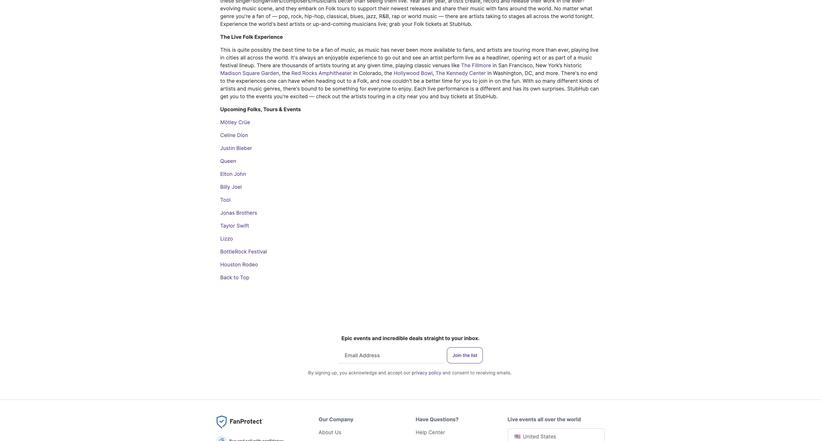 Task type: locate. For each thing, give the bounding box(es) containing it.
0 horizontal spatial ,
[[279, 70, 281, 76]]

time up it's
[[295, 47, 305, 53]]

the up the kennedy center link
[[462, 62, 471, 69]]

folk
[[243, 34, 253, 40]]

for down the 'kennedy'
[[454, 78, 461, 84]]

events up united
[[520, 417, 537, 423]]

1 horizontal spatial time
[[442, 78, 453, 84]]

join
[[479, 78, 488, 84]]

heading
[[316, 78, 336, 84]]

given
[[368, 62, 381, 69]]

john
[[234, 171, 246, 178]]

1 horizontal spatial music
[[365, 47, 380, 53]]

out
[[393, 54, 401, 61], [337, 78, 345, 84], [332, 93, 340, 100]]

at right tickets
[[469, 93, 474, 100]]

upcoming folks, tours & events
[[220, 106, 301, 113]]

1 vertical spatial playing
[[396, 62, 413, 69]]

the down venues
[[436, 70, 445, 76]]

elton john link
[[220, 171, 246, 178]]

1 horizontal spatial as
[[475, 54, 481, 61]]

the left list
[[463, 353, 470, 359]]

at left any
[[351, 62, 356, 69]]

2 vertical spatial live
[[428, 86, 436, 92]]

1 more from the left
[[420, 47, 433, 53]]

see
[[413, 54, 422, 61]]

fans,
[[463, 47, 475, 53]]

1 vertical spatial different
[[480, 86, 501, 92]]

1 vertical spatial the
[[462, 62, 471, 69]]

0 vertical spatial has
[[381, 47, 390, 53]]

2 horizontal spatial events
[[520, 417, 537, 423]]

events for epic
[[354, 336, 371, 342]]

2 vertical spatial music
[[248, 86, 262, 92]]

is inside in washington, dc, and more. there's no end to the experiences one can have when heading out to a folk, and now couldn't be a better time for you to join in on the fun. with so many different kinds of artists and music genres, there's bound to be something for everyone to enjoy. each live performance is a different and has its own surprises. stubhub can get you to the events you're excited — check out the artists touring in a city near you and buy tickets at stubhub.
[[471, 86, 475, 92]]

classic
[[415, 62, 431, 69]]

states
[[541, 434, 557, 441]]

available
[[434, 47, 455, 53]]

red rocks amphitheater link
[[292, 70, 352, 76]]

all
[[241, 54, 246, 61], [538, 417, 544, 423]]

0 vertical spatial is
[[232, 47, 236, 53]]

signing
[[315, 371, 331, 376]]

houston
[[220, 262, 241, 268]]

more up act
[[532, 47, 545, 53]]

0 horizontal spatial are
[[273, 62, 281, 69]]

, down world.
[[279, 70, 281, 76]]

near
[[407, 93, 418, 100]]

1 vertical spatial events
[[354, 336, 371, 342]]

more.
[[546, 70, 560, 76]]

2 horizontal spatial be
[[414, 78, 420, 84]]

is up cities
[[232, 47, 236, 53]]

different up stubhub.
[[480, 86, 501, 92]]

world
[[567, 417, 581, 423]]

be up always
[[313, 47, 320, 53]]

1 horizontal spatial touring
[[368, 93, 385, 100]]

live
[[591, 47, 599, 53], [466, 54, 474, 61], [428, 86, 436, 92]]

0 vertical spatial center
[[470, 70, 486, 76]]

in washington, dc, and more. there's no end to the experiences one can have when heading out to a folk, and now couldn't be a better time for you to join in on the fun. with so many different kinds of artists and music genres, there's bound to be something for everyone to enjoy. each live performance is a different and has its own surprises. stubhub can get you to the events you're excited — check out the artists touring in a city near you and buy tickets at stubhub.
[[220, 70, 599, 100]]

has down fun.
[[513, 86, 522, 92]]

playing
[[572, 47, 589, 53], [396, 62, 413, 69]]

for down folk,
[[360, 86, 367, 92]]

in left san
[[493, 62, 497, 69]]

0 vertical spatial at
[[351, 62, 356, 69]]

0 vertical spatial live
[[231, 34, 242, 40]]

festival
[[220, 62, 238, 69]]

is inside this is quite possibly the best time to be a fan of music, as music has never been more available to fans, and artists are touring more than ever, playing live in cities all across the world. it's always an enjoyable experience to go out and see an artist perform live as a headliner, opening act or as part of a music festival lineup. there are thousands of artists touring at any given time, playing classic venues like
[[232, 47, 236, 53]]

lizzo link
[[220, 236, 233, 242]]

justin bieber link
[[220, 145, 252, 152]]

help center link
[[416, 430, 445, 436]]

are down world.
[[273, 62, 281, 69]]

be down heading in the top of the page
[[325, 86, 331, 92]]

1 horizontal spatial is
[[471, 86, 475, 92]]

tool link
[[220, 197, 231, 203]]

are up headliner,
[[504, 47, 512, 53]]

2 vertical spatial events
[[520, 417, 537, 423]]

surprises.
[[542, 86, 566, 92]]

live down better at the top right of page
[[428, 86, 436, 92]]

0 horizontal spatial at
[[351, 62, 356, 69]]

the for fillmore
[[462, 62, 471, 69]]

straight
[[424, 336, 444, 342]]

1 horizontal spatial can
[[591, 86, 599, 92]]

music up "historic"
[[578, 54, 593, 61]]

as right "or"
[[549, 54, 555, 61]]

any
[[357, 62, 366, 69]]

our
[[319, 417, 328, 423]]

0 vertical spatial out
[[393, 54, 401, 61]]

live
[[231, 34, 242, 40], [508, 417, 518, 423]]

1 vertical spatial music
[[578, 54, 593, 61]]

performance
[[438, 86, 469, 92]]

0 horizontal spatial is
[[232, 47, 236, 53]]

1 , from the left
[[279, 70, 281, 76]]

artists up get
[[220, 86, 236, 92]]

to left top in the bottom left of the page
[[234, 275, 239, 281]]

best
[[283, 47, 293, 53]]

celine
[[220, 132, 236, 139]]

and down been
[[402, 54, 411, 61]]

to left join
[[473, 78, 478, 84]]

0 horizontal spatial the
[[220, 34, 230, 40]]

, up better at the top right of page
[[433, 70, 435, 76]]

1 horizontal spatial playing
[[572, 47, 589, 53]]

1 horizontal spatial for
[[454, 78, 461, 84]]

york's
[[549, 62, 563, 69]]

0 horizontal spatial center
[[429, 430, 445, 436]]

quite
[[238, 47, 250, 53]]

more
[[420, 47, 433, 53], [532, 47, 545, 53]]

0 horizontal spatial be
[[313, 47, 320, 53]]

taylor
[[220, 223, 235, 229]]

touring
[[513, 47, 531, 53], [332, 62, 350, 69], [368, 93, 385, 100]]

playing right the ever,
[[572, 47, 589, 53]]

0 vertical spatial events
[[256, 93, 272, 100]]

1 horizontal spatial the
[[436, 70, 445, 76]]

stubhub.
[[475, 93, 498, 100]]

in down this
[[220, 54, 225, 61]]

always
[[300, 54, 316, 61]]

and down experiences
[[237, 86, 246, 92]]

an up classic
[[423, 54, 429, 61]]

to down madison
[[220, 78, 225, 84]]

you're
[[274, 93, 289, 100]]

0 vertical spatial can
[[278, 78, 287, 84]]

1 vertical spatial can
[[591, 86, 599, 92]]

san
[[499, 62, 508, 69]]

1 vertical spatial center
[[429, 430, 445, 436]]

out up something
[[337, 78, 345, 84]]

now
[[381, 78, 391, 84]]

1 vertical spatial time
[[442, 78, 453, 84]]

0 horizontal spatial live
[[428, 86, 436, 92]]

and left incredible
[[372, 336, 382, 342]]

1 horizontal spatial center
[[470, 70, 486, 76]]

0 vertical spatial the
[[220, 34, 230, 40]]

1 horizontal spatial ,
[[433, 70, 435, 76]]

opening
[[512, 54, 532, 61]]

amphitheater
[[319, 70, 352, 76]]

1 vertical spatial has
[[513, 86, 522, 92]]

swift
[[237, 223, 249, 229]]

events right epic
[[354, 336, 371, 342]]

1 horizontal spatial an
[[423, 54, 429, 61]]

music down experiences
[[248, 86, 262, 92]]

epic events and incredible deals straight to your inbox.
[[342, 336, 480, 342]]

0 horizontal spatial an
[[318, 54, 324, 61]]

touring up opening
[[513, 47, 531, 53]]

a left 'city' on the left of the page
[[393, 93, 396, 100]]

taylor swift link
[[220, 223, 249, 229]]

0 vertical spatial time
[[295, 47, 305, 53]]

1 horizontal spatial more
[[532, 47, 545, 53]]

live up end at top
[[591, 47, 599, 53]]

square
[[243, 70, 260, 76]]

as
[[358, 47, 364, 53], [475, 54, 481, 61], [549, 54, 555, 61]]

the
[[273, 47, 281, 53], [265, 54, 273, 61], [282, 70, 290, 76], [385, 70, 393, 76], [227, 78, 235, 84], [503, 78, 511, 84], [247, 93, 255, 100], [342, 93, 350, 100], [463, 353, 470, 359], [558, 417, 566, 423]]

an right always
[[318, 54, 324, 61]]

2 vertical spatial the
[[436, 70, 445, 76]]

consent
[[452, 371, 469, 376]]

live down fans,
[[466, 54, 474, 61]]

bowl
[[421, 70, 433, 76]]

1 horizontal spatial at
[[469, 93, 474, 100]]

be inside this is quite possibly the best time to be a fan of music, as music has never been more available to fans, and artists are touring more than ever, playing live in cities all across the world. it's always an enjoyable experience to go out and see an artist perform live as a headliner, opening act or as part of a music festival lineup. there are thousands of artists touring at any given time, playing classic venues like
[[313, 47, 320, 53]]

0 horizontal spatial has
[[381, 47, 390, 53]]

upcoming
[[220, 106, 246, 113]]

2 horizontal spatial the
[[462, 62, 471, 69]]

1 horizontal spatial events
[[354, 336, 371, 342]]

2 vertical spatial be
[[325, 86, 331, 92]]

0 vertical spatial music
[[365, 47, 380, 53]]

out down never
[[393, 54, 401, 61]]

all down the quite
[[241, 54, 246, 61]]

1 vertical spatial are
[[273, 62, 281, 69]]

1 vertical spatial live
[[508, 417, 518, 423]]

0 horizontal spatial time
[[295, 47, 305, 53]]

center down have questions?
[[429, 430, 445, 436]]

one
[[268, 78, 277, 84]]

1 vertical spatial at
[[469, 93, 474, 100]]

0 vertical spatial all
[[241, 54, 246, 61]]

to up always
[[307, 47, 312, 53]]

0 horizontal spatial playing
[[396, 62, 413, 69]]

never
[[391, 47, 405, 53]]

music
[[365, 47, 380, 53], [578, 54, 593, 61], [248, 86, 262, 92]]

has inside this is quite possibly the best time to be a fan of music, as music has never been more available to fans, and artists are touring more than ever, playing live in cities all across the world. it's always an enjoyable experience to go out and see an artist perform live as a headliner, opening act or as part of a music festival lineup. there are thousands of artists touring at any given time, playing classic venues like
[[381, 47, 390, 53]]

the down the time,
[[385, 70, 393, 76]]

can right one
[[278, 78, 287, 84]]

rodeo
[[243, 262, 258, 268]]

events down genres,
[[256, 93, 272, 100]]

the up this
[[220, 34, 230, 40]]

the down madison
[[227, 78, 235, 84]]

been
[[406, 47, 419, 53]]

0 horizontal spatial all
[[241, 54, 246, 61]]

2 horizontal spatial live
[[591, 47, 599, 53]]

2 vertical spatial touring
[[368, 93, 385, 100]]

1 horizontal spatial live
[[508, 417, 518, 423]]

0 horizontal spatial touring
[[332, 62, 350, 69]]

as up experience
[[358, 47, 364, 53]]

ever,
[[559, 47, 570, 53]]

the inside join the list button
[[463, 353, 470, 359]]

to up 'perform'
[[457, 47, 462, 53]]

playing up hollywood
[[396, 62, 413, 69]]

different
[[558, 78, 578, 84], [480, 86, 501, 92]]

madison
[[220, 70, 241, 76]]

taylor swift
[[220, 223, 249, 229]]

1 vertical spatial all
[[538, 417, 544, 423]]

0 horizontal spatial music
[[248, 86, 262, 92]]

more up "see"
[[420, 47, 433, 53]]

1 vertical spatial is
[[471, 86, 475, 92]]

music up experience
[[365, 47, 380, 53]]

over
[[545, 417, 556, 423]]

time up the performance
[[442, 78, 453, 84]]

elton
[[220, 171, 233, 178]]

houston rodeo link
[[220, 262, 258, 268]]

&
[[279, 106, 283, 113]]

so
[[536, 78, 541, 84]]

0 horizontal spatial more
[[420, 47, 433, 53]]

can down kinds on the right of page
[[591, 86, 599, 92]]

is right the performance
[[471, 86, 475, 92]]

couldn't
[[393, 78, 412, 84]]

center down the fillmore link
[[470, 70, 486, 76]]

garden
[[261, 70, 279, 76]]

1 horizontal spatial has
[[513, 86, 522, 92]]

1 vertical spatial live
[[466, 54, 474, 61]]

historic
[[564, 62, 582, 69]]

2 , from the left
[[433, 70, 435, 76]]

2 horizontal spatial touring
[[513, 47, 531, 53]]

a left fan
[[321, 47, 324, 53]]

0 vertical spatial be
[[313, 47, 320, 53]]

to up upcoming in the top of the page
[[240, 93, 245, 100]]

1 horizontal spatial be
[[325, 86, 331, 92]]

as up the fillmore link
[[475, 54, 481, 61]]

and down colorado,
[[371, 78, 380, 84]]

0 horizontal spatial can
[[278, 78, 287, 84]]

0 horizontal spatial events
[[256, 93, 272, 100]]

acknowledge
[[349, 371, 377, 376]]

1 horizontal spatial different
[[558, 78, 578, 84]]

1 vertical spatial be
[[414, 78, 420, 84]]

1 vertical spatial for
[[360, 86, 367, 92]]

our company
[[319, 417, 354, 423]]

festival
[[249, 249, 267, 255]]

justin bieber
[[220, 145, 252, 152]]

be down the hollywood bowl link
[[414, 78, 420, 84]]

part
[[556, 54, 566, 61]]

0 vertical spatial are
[[504, 47, 512, 53]]

0 vertical spatial touring
[[513, 47, 531, 53]]

touring down everyone
[[368, 93, 385, 100]]

different down there's
[[558, 78, 578, 84]]



Task type: describe. For each thing, give the bounding box(es) containing it.
1 an from the left
[[318, 54, 324, 61]]

2 more from the left
[[532, 47, 545, 53]]

bottlerock festival
[[220, 249, 267, 255]]

by
[[308, 371, 314, 376]]

the up there
[[265, 54, 273, 61]]

1 horizontal spatial all
[[538, 417, 544, 423]]

own
[[531, 86, 541, 92]]

houston rodeo
[[220, 262, 258, 268]]

hollywood
[[394, 70, 420, 76]]

or
[[542, 54, 547, 61]]

have
[[416, 417, 429, 423]]

events inside in washington, dc, and more. there's no end to the experiences one can have when heading out to a folk, and now couldn't be a better time for you to join in on the fun. with so many different kinds of artists and music genres, there's bound to be something for everyone to enjoy. each live performance is a different and has its own surprises. stubhub can get you to the events you're excited — check out the artists touring in a city near you and buy tickets at stubhub.
[[256, 93, 272, 100]]

act
[[533, 54, 541, 61]]

of up "rocks"
[[309, 62, 314, 69]]

tool
[[220, 197, 231, 203]]

francisco,
[[509, 62, 535, 69]]

and left buy
[[430, 93, 439, 100]]

stubhub
[[568, 86, 589, 92]]

you right up,
[[340, 371, 348, 376]]

2 horizontal spatial music
[[578, 54, 593, 61]]

at inside this is quite possibly the best time to be a fan of music, as music has never been more available to fans, and artists are touring more than ever, playing live in cities all across the world. it's always an enjoyable experience to go out and see an artist perform live as a headliner, opening act or as part of a music festival lineup. there are thousands of artists touring at any given time, playing classic venues like
[[351, 62, 356, 69]]

folks,
[[248, 106, 262, 113]]

a up the each
[[422, 78, 424, 84]]

the left red
[[282, 70, 290, 76]]

red
[[292, 70, 301, 76]]

of inside in washington, dc, and more. there's no end to the experiences one can have when heading out to a folk, and now couldn't be a better time for you to join in on the fun. with so many different kinds of artists and music genres, there's bound to be something for everyone to enjoy. each live performance is a different and has its own surprises. stubhub can get you to the events you're excited — check out the artists touring in a city near you and buy tickets at stubhub.
[[594, 78, 599, 84]]

about
[[319, 430, 334, 436]]

0 horizontal spatial live
[[231, 34, 242, 40]]

the right over
[[558, 417, 566, 423]]

questions?
[[430, 417, 459, 423]]

you down the kennedy center link
[[463, 78, 472, 84]]

a left folk,
[[353, 78, 356, 84]]

out inside this is quite possibly the best time to be a fan of music, as music has never been more available to fans, and artists are touring more than ever, playing live in cities all across the world. it's always an enjoyable experience to go out and see an artist perform live as a headliner, opening act or as part of a music festival lineup. there are thousands of artists touring at any given time, playing classic venues like
[[393, 54, 401, 61]]

in up join
[[488, 70, 492, 76]]

no
[[581, 70, 587, 76]]

to right consent
[[471, 371, 475, 376]]

queen
[[220, 158, 236, 165]]

experience
[[350, 54, 377, 61]]

a up stubhub.
[[476, 86, 479, 92]]

cities
[[226, 54, 239, 61]]

united states
[[523, 434, 557, 441]]

and down washington,
[[503, 86, 512, 92]]

of up "historic"
[[567, 54, 572, 61]]

1 horizontal spatial live
[[466, 54, 474, 61]]

world.
[[275, 54, 290, 61]]

to left 'go'
[[379, 54, 384, 61]]

0 horizontal spatial different
[[480, 86, 501, 92]]

celine dion link
[[220, 132, 248, 139]]

this
[[220, 47, 231, 53]]

and right policy
[[443, 371, 451, 376]]

excited
[[290, 93, 308, 100]]

the up world.
[[273, 47, 281, 53]]

headliner,
[[487, 54, 511, 61]]

inbox.
[[464, 336, 480, 342]]

mötley crüe
[[220, 119, 250, 126]]

join the list button
[[447, 348, 483, 364]]

artists up 'red rocks amphitheater' link
[[316, 62, 331, 69]]

it's
[[291, 54, 298, 61]]

mötley crüe link
[[220, 119, 250, 126]]

0 vertical spatial for
[[454, 78, 461, 84]]

fan
[[325, 47, 333, 53]]

2 horizontal spatial as
[[549, 54, 555, 61]]

in down everyone
[[387, 93, 391, 100]]

center inside "the fillmore in san francisco, new york's historic madison square garden , the red rocks amphitheater in colorado, the hollywood bowl , the kennedy center"
[[470, 70, 486, 76]]

bieber
[[237, 145, 252, 152]]

Email Address email field
[[340, 348, 445, 364]]

back to top
[[220, 275, 249, 281]]

emails.
[[497, 371, 512, 376]]

experience
[[255, 34, 283, 40]]

you right get
[[230, 93, 239, 100]]

2 an from the left
[[423, 54, 429, 61]]

the down something
[[342, 93, 350, 100]]

folk,
[[358, 78, 369, 84]]

up,
[[332, 371, 339, 376]]

go
[[385, 54, 391, 61]]

accept
[[388, 371, 403, 376]]

mötley
[[220, 119, 237, 126]]

a up fillmore
[[482, 54, 485, 61]]

and right fans,
[[477, 47, 486, 53]]

0 horizontal spatial for
[[360, 86, 367, 92]]

to up something
[[347, 78, 352, 84]]

united states button
[[508, 429, 605, 442]]

events for live
[[520, 417, 537, 423]]

list
[[471, 353, 478, 359]]

1 horizontal spatial are
[[504, 47, 512, 53]]

madison square garden link
[[220, 70, 279, 76]]

2 vertical spatial out
[[332, 93, 340, 100]]

music inside in washington, dc, and more. there's no end to the experiences one can have when heading out to a folk, and now couldn't be a better time for you to join in on the fun. with so many different kinds of artists and music genres, there's bound to be something for everyone to enjoy. each live performance is a different and has its own surprises. stubhub can get you to the events you're excited — check out the artists touring in a city near you and buy tickets at stubhub.
[[248, 86, 262, 92]]

incredible
[[383, 336, 408, 342]]

across
[[247, 54, 264, 61]]

at inside in washington, dc, and more. there's no end to the experiences one can have when heading out to a folk, and now couldn't be a better time for you to join in on the fun. with so many different kinds of artists and music genres, there's bound to be something for everyone to enjoy. each live performance is a different and has its own surprises. stubhub can get you to the events you're excited — check out the artists touring in a city near you and buy tickets at stubhub.
[[469, 93, 474, 100]]

deals
[[409, 336, 423, 342]]

in down any
[[354, 70, 358, 76]]

0 vertical spatial playing
[[572, 47, 589, 53]]

rocks
[[303, 70, 317, 76]]

privacy
[[412, 371, 428, 376]]

all inside this is quite possibly the best time to be a fan of music, as music has never been more available to fans, and artists are touring more than ever, playing live in cities all across the world. it's always an enjoyable experience to go out and see an artist perform live as a headliner, opening act or as part of a music festival lineup. there are thousands of artists touring at any given time, playing classic venues like
[[241, 54, 246, 61]]

in left on
[[489, 78, 494, 84]]

jonas brothers link
[[220, 210, 257, 216]]

0 horizontal spatial as
[[358, 47, 364, 53]]

—
[[310, 93, 315, 100]]

your
[[452, 336, 463, 342]]

touring inside in washington, dc, and more. there's no end to the experiences one can have when heading out to a folk, and now couldn't be a better time for you to join in on the fun. with so many different kinds of artists and music genres, there's bound to be something for everyone to enjoy. each live performance is a different and has its own surprises. stubhub can get you to the events you're excited — check out the artists touring in a city near you and buy tickets at stubhub.
[[368, 93, 385, 100]]

this is quite possibly the best time to be a fan of music, as music has never been more available to fans, and artists are touring more than ever, playing live in cities all across the world. it's always an enjoyable experience to go out and see an artist perform live as a headliner, opening act or as part of a music festival lineup. there are thousands of artists touring at any given time, playing classic venues like
[[220, 47, 599, 69]]

to up 'city' on the left of the page
[[392, 86, 397, 92]]

to inside button
[[234, 275, 239, 281]]

enjoyable
[[325, 54, 349, 61]]

fun.
[[512, 78, 522, 84]]

on
[[495, 78, 501, 84]]

artists up headliner,
[[487, 47, 503, 53]]

about us link
[[319, 430, 342, 436]]

the down washington,
[[503, 78, 511, 84]]

billy joel link
[[220, 184, 242, 190]]

bottlerock
[[220, 249, 247, 255]]

to up 'check'
[[319, 86, 324, 92]]

brothers
[[236, 210, 257, 216]]

events
[[284, 106, 301, 113]]

dc,
[[525, 70, 534, 76]]

1 vertical spatial out
[[337, 78, 345, 84]]

0 vertical spatial different
[[558, 78, 578, 84]]

have questions?
[[416, 417, 459, 423]]

many
[[543, 78, 556, 84]]

the up folks, at the top of page
[[247, 93, 255, 100]]

help
[[416, 430, 427, 436]]

with
[[523, 78, 534, 84]]

there
[[257, 62, 271, 69]]

a up "historic"
[[574, 54, 577, 61]]

crüe
[[239, 119, 250, 126]]

1 vertical spatial touring
[[332, 62, 350, 69]]

and down the new
[[536, 70, 545, 76]]

its
[[523, 86, 529, 92]]

there's
[[562, 70, 580, 76]]

have
[[288, 78, 300, 84]]

tours
[[263, 106, 278, 113]]

the for live
[[220, 34, 230, 40]]

better
[[426, 78, 441, 84]]

venues
[[433, 62, 450, 69]]

company
[[329, 417, 354, 423]]

and left accept
[[379, 371, 387, 376]]

billy
[[220, 184, 230, 190]]

colorado,
[[359, 70, 383, 76]]

perform
[[445, 54, 464, 61]]

the live folk experience
[[220, 34, 283, 40]]

time inside in washington, dc, and more. there's no end to the experiences one can have when heading out to a folk, and now couldn't be a better time for you to join in on the fun. with so many different kinds of artists and music genres, there's bound to be something for everyone to enjoy. each live performance is a different and has its own surprises. stubhub can get you to the events you're excited — check out the artists touring in a city near you and buy tickets at stubhub.
[[442, 78, 453, 84]]

live inside in washington, dc, and more. there's no end to the experiences one can have when heading out to a folk, and now couldn't be a better time for you to join in on the fun. with so many different kinds of artists and music genres, there's bound to be something for everyone to enjoy. each live performance is a different and has its own surprises. stubhub can get you to the events you're excited — check out the artists touring in a city near you and buy tickets at stubhub.
[[428, 86, 436, 92]]

you down the each
[[420, 93, 429, 100]]

policy
[[429, 371, 442, 376]]

has inside in washington, dc, and more. there's no end to the experiences one can have when heading out to a folk, and now couldn't be a better time for you to join in on the fun. with so many different kinds of artists and music genres, there's bound to be something for everyone to enjoy. each live performance is a different and has its own surprises. stubhub can get you to the events you're excited — check out the artists touring in a city near you and buy tickets at stubhub.
[[513, 86, 522, 92]]

fan protect gurantee image
[[217, 416, 263, 430]]

to left your
[[445, 336, 451, 342]]

0 vertical spatial live
[[591, 47, 599, 53]]

time inside this is quite possibly the best time to be a fan of music, as music has never been more available to fans, and artists are touring more than ever, playing live in cities all across the world. it's always an enjoyable experience to go out and see an artist perform live as a headliner, opening act or as part of a music festival lineup. there are thousands of artists touring at any given time, playing classic venues like
[[295, 47, 305, 53]]

jonas brothers
[[220, 210, 257, 216]]

of up 'enjoyable'
[[335, 47, 340, 53]]

artists down something
[[351, 93, 367, 100]]

in inside this is quite possibly the best time to be a fan of music, as music has never been more available to fans, and artists are touring more than ever, playing live in cities all across the world. it's always an enjoyable experience to go out and see an artist perform live as a headliner, opening act or as part of a music festival lineup. there are thousands of artists touring at any given time, playing classic venues like
[[220, 54, 225, 61]]

lizzo
[[220, 236, 233, 242]]



Task type: vqa. For each thing, say whether or not it's contained in the screenshot.
Madison Square Garden link
yes



